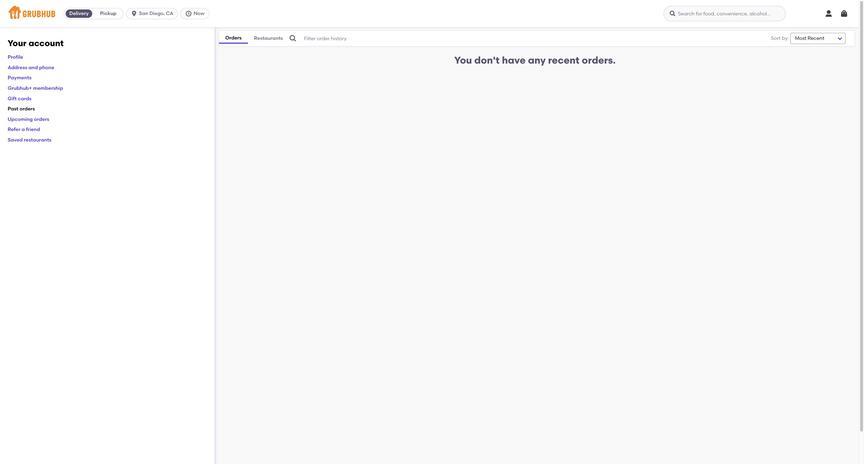 Task type: vqa. For each thing, say whether or not it's contained in the screenshot.
the 'by:'
yes



Task type: describe. For each thing, give the bounding box(es) containing it.
you
[[455, 54, 472, 66]]

now button
[[181, 8, 212, 19]]

gift cards
[[8, 96, 32, 102]]

grubhub+ membership
[[8, 85, 63, 91]]

san diego, ca
[[139, 10, 173, 16]]

profile link
[[8, 54, 23, 60]]

svg image inside the san diego, ca button
[[131, 10, 138, 17]]

saved
[[8, 137, 23, 143]]

gift
[[8, 96, 17, 102]]

your account
[[8, 38, 64, 48]]

phone
[[39, 65, 54, 71]]

svg image inside now button
[[185, 10, 192, 17]]

restaurants
[[24, 137, 51, 143]]

payments link
[[8, 75, 32, 81]]

orders for upcoming orders
[[34, 116, 49, 122]]

you don't have any recent orders.
[[455, 54, 616, 66]]

sort by:
[[772, 35, 789, 41]]

address and phone
[[8, 65, 54, 71]]

ca
[[166, 10, 173, 16]]

saved restaurants link
[[8, 137, 51, 143]]

payments
[[8, 75, 32, 81]]

account
[[29, 38, 64, 48]]

upcoming orders link
[[8, 116, 49, 122]]

pickup
[[100, 10, 117, 16]]

2 horizontal spatial svg image
[[841, 9, 849, 18]]

past
[[8, 106, 18, 112]]

your
[[8, 38, 26, 48]]

restaurants button
[[248, 34, 289, 43]]

by:
[[782, 35, 789, 41]]

saved restaurants
[[8, 137, 51, 143]]

refer a friend link
[[8, 127, 40, 133]]

now
[[194, 10, 205, 16]]

past orders link
[[8, 106, 35, 112]]

san
[[139, 10, 148, 16]]

recent
[[548, 54, 580, 66]]

upcoming
[[8, 116, 33, 122]]

a
[[22, 127, 25, 133]]

orders for past orders
[[20, 106, 35, 112]]

restaurants
[[254, 35, 283, 41]]



Task type: locate. For each thing, give the bounding box(es) containing it.
any
[[528, 54, 546, 66]]

gift cards link
[[8, 96, 32, 102]]

refer a friend
[[8, 127, 40, 133]]

upcoming orders
[[8, 116, 49, 122]]

friend
[[26, 127, 40, 133]]

1 vertical spatial orders
[[34, 116, 49, 122]]

main navigation navigation
[[0, 0, 859, 27]]

delivery
[[69, 10, 89, 16]]

2 horizontal spatial svg image
[[825, 9, 834, 18]]

membership
[[33, 85, 63, 91]]

delivery button
[[64, 8, 94, 19]]

sort
[[772, 35, 781, 41]]

svg image
[[825, 9, 834, 18], [185, 10, 192, 17], [289, 34, 297, 43]]

0 horizontal spatial svg image
[[131, 10, 138, 17]]

don't
[[475, 54, 500, 66]]

orders.
[[582, 54, 616, 66]]

Search for food, convenience, alcohol... search field
[[664, 6, 786, 21]]

past orders
[[8, 106, 35, 112]]

san diego, ca button
[[126, 8, 181, 19]]

have
[[502, 54, 526, 66]]

diego,
[[150, 10, 165, 16]]

orders
[[20, 106, 35, 112], [34, 116, 49, 122]]

svg image
[[841, 9, 849, 18], [131, 10, 138, 17], [670, 10, 677, 17]]

0 vertical spatial orders
[[20, 106, 35, 112]]

orders button
[[219, 33, 248, 44]]

and
[[28, 65, 38, 71]]

grubhub+ membership link
[[8, 85, 63, 91]]

cards
[[18, 96, 32, 102]]

1 horizontal spatial svg image
[[670, 10, 677, 17]]

0 horizontal spatial svg image
[[185, 10, 192, 17]]

profile
[[8, 54, 23, 60]]

address
[[8, 65, 27, 71]]

address and phone link
[[8, 65, 54, 71]]

refer
[[8, 127, 20, 133]]

grubhub+
[[8, 85, 32, 91]]

orders
[[225, 35, 242, 41]]

Filter order history search field
[[289, 31, 750, 46]]

orders up friend
[[34, 116, 49, 122]]

1 horizontal spatial svg image
[[289, 34, 297, 43]]

pickup button
[[94, 8, 123, 19]]

orders up upcoming orders link
[[20, 106, 35, 112]]



